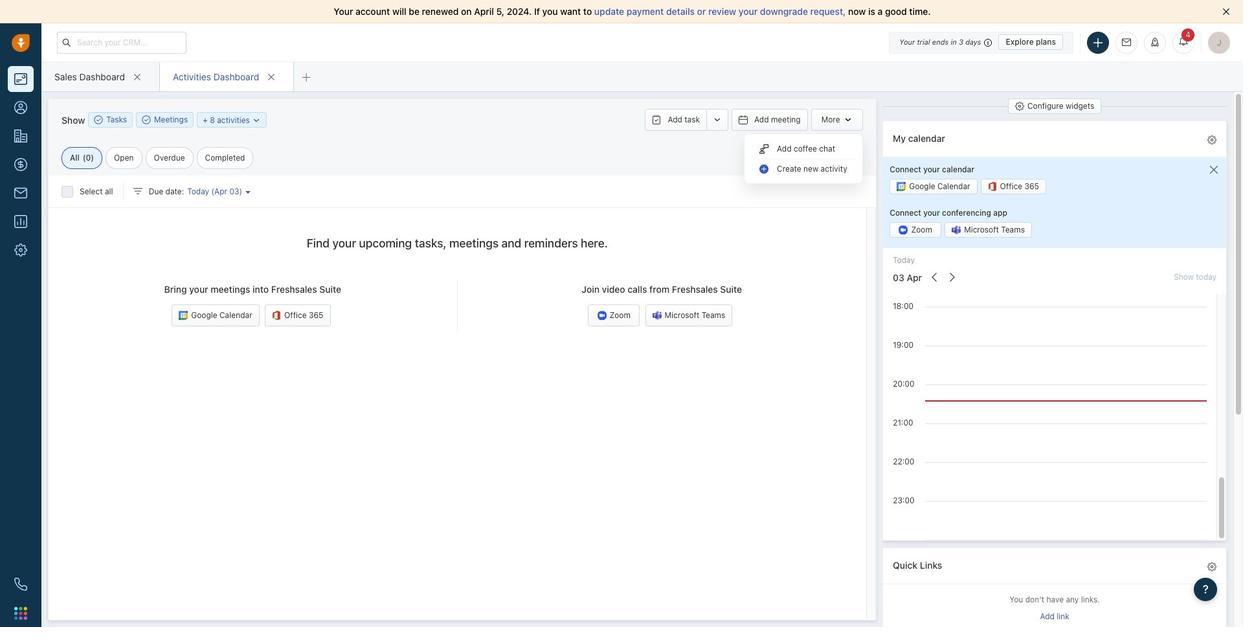 Task type: locate. For each thing, give the bounding box(es) containing it.
Search your CRM... text field
[[57, 31, 187, 53]]

phone image
[[14, 578, 27, 591]]

what's new image
[[1151, 37, 1160, 46]]



Task type: vqa. For each thing, say whether or not it's contained in the screenshot.
container_WX8MsF4aQZ5i3RN1 icon to the middle
no



Task type: describe. For each thing, give the bounding box(es) containing it.
send email image
[[1123, 38, 1132, 47]]

down image
[[252, 116, 261, 125]]

phone element
[[8, 571, 34, 597]]

close image
[[1223, 8, 1231, 16]]

freshworks switcher image
[[14, 607, 27, 620]]



